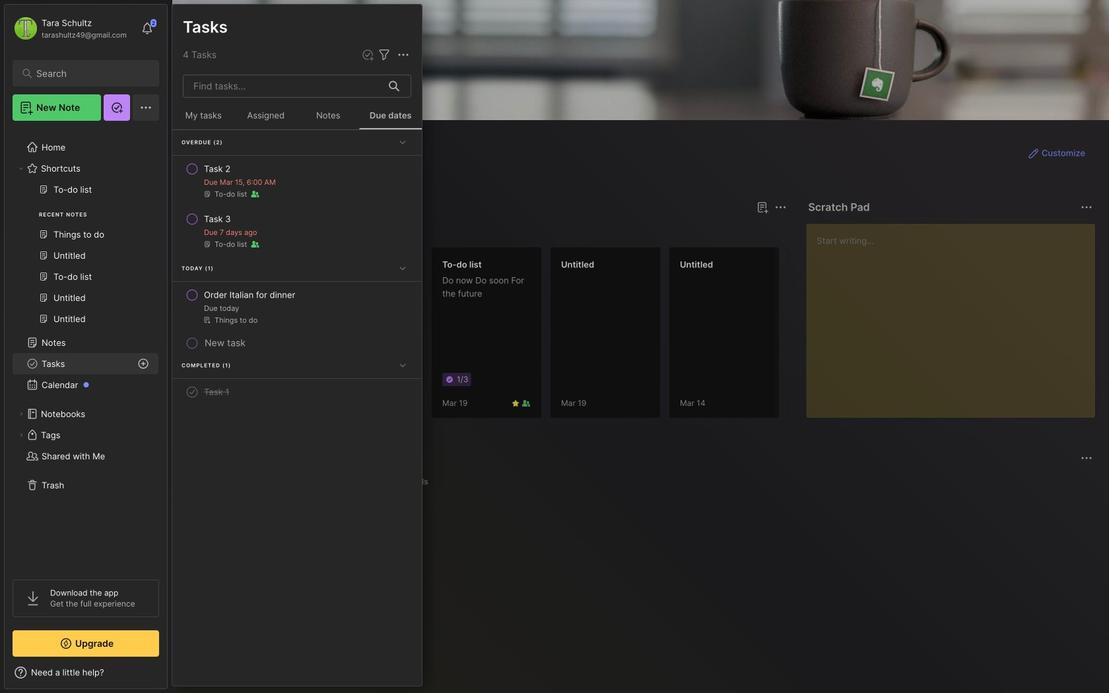 Task type: vqa. For each thing, say whether or not it's contained in the screenshot.
Collapse Unassigned icon
no



Task type: locate. For each thing, give the bounding box(es) containing it.
4 row from the top
[[178, 381, 417, 404]]

2 tab list from the top
[[196, 474, 1091, 490]]

collapse today image
[[396, 262, 410, 275]]

task 2 1 cell
[[204, 163, 231, 176]]

1 vertical spatial tab list
[[196, 474, 1091, 490]]

WHAT'S NEW field
[[5, 663, 167, 684]]

3 row from the top
[[178, 283, 417, 331]]

row
[[178, 157, 417, 205], [178, 207, 417, 255], [178, 283, 417, 331], [178, 381, 417, 404]]

tree inside the main 'element'
[[5, 129, 167, 568]]

row group
[[172, 130, 422, 406], [194, 247, 1110, 427]]

collapse overdue image
[[396, 136, 410, 149]]

Filter tasks field
[[377, 47, 392, 63]]

filter tasks image
[[377, 47, 392, 63]]

tree
[[5, 129, 167, 568]]

0 vertical spatial tab list
[[196, 223, 785, 239]]

tab
[[196, 223, 235, 239], [240, 223, 294, 239], [252, 474, 292, 490], [398, 474, 435, 490]]

tab list
[[196, 223, 785, 239], [196, 474, 1091, 490]]

collapse completed image
[[396, 359, 410, 372]]

group
[[13, 179, 159, 338]]

Search text field
[[36, 67, 142, 80]]

1 row from the top
[[178, 157, 417, 205]]

None search field
[[36, 65, 142, 81]]



Task type: describe. For each thing, give the bounding box(es) containing it.
Start writing… text field
[[817, 224, 1095, 408]]

Account field
[[13, 15, 127, 42]]

expand notebooks image
[[17, 410, 25, 418]]

grid grid
[[194, 498, 1097, 678]]

new task image
[[361, 48, 375, 61]]

Find tasks… text field
[[186, 75, 381, 97]]

task 3 2 cell
[[204, 213, 231, 226]]

more actions and view options image
[[396, 47, 412, 63]]

More actions and view options field
[[392, 47, 412, 63]]

main element
[[0, 0, 172, 694]]

none search field inside the main 'element'
[[36, 65, 142, 81]]

order italian for dinner 4 cell
[[204, 289, 296, 302]]

task 1 7 cell
[[204, 386, 229, 399]]

2 row from the top
[[178, 207, 417, 255]]

click to collapse image
[[167, 669, 177, 685]]

expand tags image
[[17, 431, 25, 439]]

group inside the main 'element'
[[13, 179, 159, 338]]

1 tab list from the top
[[196, 223, 785, 239]]



